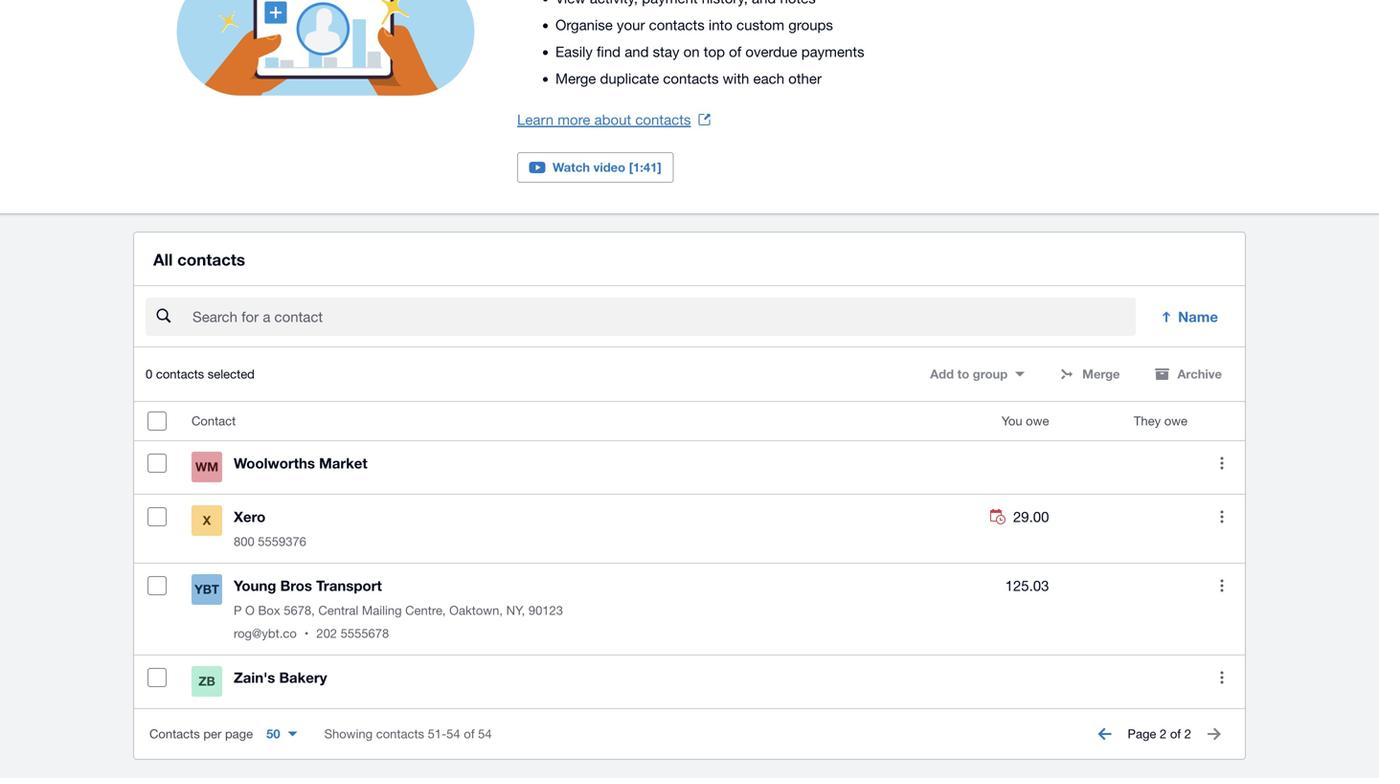Task type: vqa. For each thing, say whether or not it's contained in the screenshot.
the right svg icon
no



Task type: locate. For each thing, give the bounding box(es) containing it.
0 vertical spatial more row options image
[[1203, 498, 1242, 537]]

3 more row options image from the top
[[1203, 659, 1242, 698]]

of right "51-"
[[464, 727, 475, 742]]

owe
[[1026, 414, 1050, 429], [1165, 414, 1188, 429]]

groups
[[789, 16, 834, 33]]

custom
[[737, 16, 785, 33]]

1 vertical spatial more row options image
[[1203, 567, 1242, 606]]

0 horizontal spatial of
[[464, 727, 475, 742]]

add
[[931, 367, 954, 382]]

contacts left "51-"
[[376, 727, 425, 742]]

owe right the they
[[1165, 414, 1188, 429]]

1 vertical spatial merge
[[1083, 367, 1121, 382]]

contacts down merge duplicate contacts with each other
[[636, 111, 691, 128]]

1 horizontal spatial merge
[[1083, 367, 1121, 382]]

you owe
[[1002, 414, 1050, 429]]

video
[[594, 160, 626, 175]]

0 vertical spatial merge
[[556, 70, 596, 87]]

51-
[[428, 727, 447, 742]]

page 2 of 2
[[1128, 727, 1192, 742]]

50 button
[[255, 718, 309, 752]]

0 horizontal spatial 54
[[447, 727, 461, 742]]

more row options image for transport
[[1203, 567, 1242, 606]]

5559376
[[258, 535, 307, 550]]

on
[[684, 43, 700, 60]]

group
[[973, 367, 1008, 382]]

29.00 link
[[991, 506, 1050, 529]]

young bros transport p o box 5678, central mailing centre, oaktown, ny, 90123 rog@ybt.co • 202 5555678
[[234, 578, 563, 642]]

page
[[1128, 727, 1157, 742]]

zain's
[[234, 670, 275, 687]]

add to group
[[931, 367, 1008, 382]]

owe for they owe
[[1165, 414, 1188, 429]]

selected
[[208, 367, 255, 382]]

1 horizontal spatial of
[[729, 43, 742, 60]]

contacts down on
[[663, 70, 719, 87]]

merge for merge duplicate contacts with each other
[[556, 70, 596, 87]]

merge button
[[1048, 360, 1132, 390]]

find
[[597, 43, 621, 60]]

1 54 from the left
[[447, 727, 461, 742]]

zain's bakery
[[234, 670, 327, 687]]

box
[[258, 604, 280, 619]]

more row options image
[[1203, 498, 1242, 537], [1203, 567, 1242, 606], [1203, 659, 1242, 698]]

of right top
[[729, 43, 742, 60]]

2 vertical spatial more row options image
[[1203, 659, 1242, 698]]

you
[[1002, 414, 1023, 429]]

0 horizontal spatial merge
[[556, 70, 596, 87]]

woolworths
[[234, 455, 315, 473]]

about
[[595, 111, 632, 128]]

merge inside button
[[1083, 367, 1121, 382]]

contacts
[[149, 727, 200, 742]]

800
[[234, 535, 255, 550]]

watch video [1:41]
[[553, 160, 662, 175]]

page
[[225, 727, 253, 742]]

2 more row options image from the top
[[1203, 567, 1242, 606]]

owe for you owe
[[1026, 414, 1050, 429]]

merge
[[556, 70, 596, 87], [1083, 367, 1121, 382]]

oaktown,
[[450, 604, 503, 619]]

1 horizontal spatial owe
[[1165, 414, 1188, 429]]

into
[[709, 16, 733, 33]]

all contacts
[[153, 250, 245, 269]]

1 owe from the left
[[1026, 414, 1050, 429]]

2 right page
[[1160, 727, 1167, 742]]

of right page
[[1171, 727, 1182, 742]]

0 horizontal spatial 2
[[1160, 727, 1167, 742]]

2
[[1160, 727, 1167, 742], [1185, 727, 1192, 742]]

owe right the you at the bottom of the page
[[1026, 414, 1050, 429]]

woolworths market
[[234, 455, 368, 473]]

1 horizontal spatial 54
[[478, 727, 492, 742]]

more row options image
[[1203, 445, 1242, 483]]

merge down easily
[[556, 70, 596, 87]]

0 horizontal spatial owe
[[1026, 414, 1050, 429]]

xero
[[234, 509, 266, 526]]

1 horizontal spatial 2
[[1185, 727, 1192, 742]]

market
[[319, 455, 368, 473]]

90123
[[529, 604, 563, 619]]

contacts
[[649, 16, 705, 33], [663, 70, 719, 87], [636, 111, 691, 128], [177, 250, 245, 269], [156, 367, 204, 382], [376, 727, 425, 742]]

1 more row options image from the top
[[1203, 498, 1242, 537]]

2 owe from the left
[[1165, 414, 1188, 429]]

more
[[558, 111, 591, 128]]

previous page image
[[1086, 716, 1124, 754]]

mailing
[[362, 604, 402, 619]]

organise your contacts into custom groups
[[556, 16, 834, 33]]

125.03
[[1006, 578, 1050, 595]]

2 left next page icon
[[1185, 727, 1192, 742]]

merge left archive button
[[1083, 367, 1121, 382]]

contacts right 0
[[156, 367, 204, 382]]



Task type: describe. For each thing, give the bounding box(es) containing it.
your
[[617, 16, 645, 33]]

other
[[789, 70, 822, 87]]

merge for merge
[[1083, 367, 1121, 382]]

wm
[[195, 460, 218, 475]]

contacts per page
[[149, 727, 253, 742]]

contact list table element
[[134, 403, 1246, 709]]

Search for a contact field
[[191, 299, 1136, 336]]

watch
[[553, 160, 590, 175]]

rog@ybt.co
[[234, 627, 297, 642]]

stay
[[653, 43, 680, 60]]

ybt
[[195, 583, 219, 598]]

contact
[[192, 414, 236, 429]]

easily find and stay on top of overdue payments
[[556, 43, 865, 60]]

with
[[723, 70, 750, 87]]

202
[[317, 627, 337, 642]]

archive
[[1178, 367, 1223, 382]]

learn more about contacts link
[[517, 106, 710, 133]]

add to group button
[[919, 360, 1037, 390]]

2 horizontal spatial of
[[1171, 727, 1182, 742]]

bakery
[[279, 670, 327, 687]]

125.03 link
[[1006, 575, 1050, 598]]

all
[[153, 250, 173, 269]]

5678,
[[284, 604, 315, 619]]

merge duplicate contacts with each other
[[556, 70, 822, 87]]

central
[[318, 604, 359, 619]]

to
[[958, 367, 970, 382]]

each
[[754, 70, 785, 87]]

0
[[146, 367, 153, 382]]

duplicate
[[600, 70, 659, 87]]

contacts right the all
[[177, 250, 245, 269]]

contacts up the stay
[[649, 16, 705, 33]]

showing
[[324, 727, 373, 742]]

p
[[234, 604, 242, 619]]

50
[[266, 727, 280, 742]]

•
[[304, 627, 309, 642]]

2 54 from the left
[[478, 727, 492, 742]]

5555678
[[341, 627, 389, 642]]

top
[[704, 43, 725, 60]]

1 2 from the left
[[1160, 727, 1167, 742]]

showing contacts 51-54 of 54
[[324, 727, 492, 742]]

payments
[[802, 43, 865, 60]]

more row options image for 5559376
[[1203, 498, 1242, 537]]

watch video [1:41] button
[[517, 152, 674, 183]]

name button
[[1148, 298, 1234, 337]]

learn
[[517, 111, 554, 128]]

and
[[625, 43, 649, 60]]

learn more about contacts
[[517, 111, 691, 128]]

ny,
[[506, 604, 525, 619]]

0 contacts selected
[[146, 367, 255, 382]]

next page image
[[1196, 716, 1234, 754]]

[1:41]
[[629, 160, 662, 175]]

archive button
[[1144, 360, 1234, 390]]

overdue
[[746, 43, 798, 60]]

contacts inside pagination element
[[376, 727, 425, 742]]

zb
[[199, 675, 215, 690]]

29.00
[[1014, 509, 1050, 526]]

name
[[1179, 309, 1219, 326]]

pagination element
[[134, 710, 1246, 760]]

organise
[[556, 16, 613, 33]]

xero 800 5559376
[[234, 509, 307, 550]]

per
[[203, 727, 222, 742]]

young
[[234, 578, 276, 595]]

easily
[[556, 43, 593, 60]]

centre,
[[405, 604, 446, 619]]

bros
[[280, 578, 312, 595]]

they
[[1134, 414, 1161, 429]]

x
[[203, 514, 211, 529]]

2 2 from the left
[[1185, 727, 1192, 742]]

o
[[245, 604, 255, 619]]

transport
[[316, 578, 382, 595]]

they owe
[[1134, 414, 1188, 429]]



